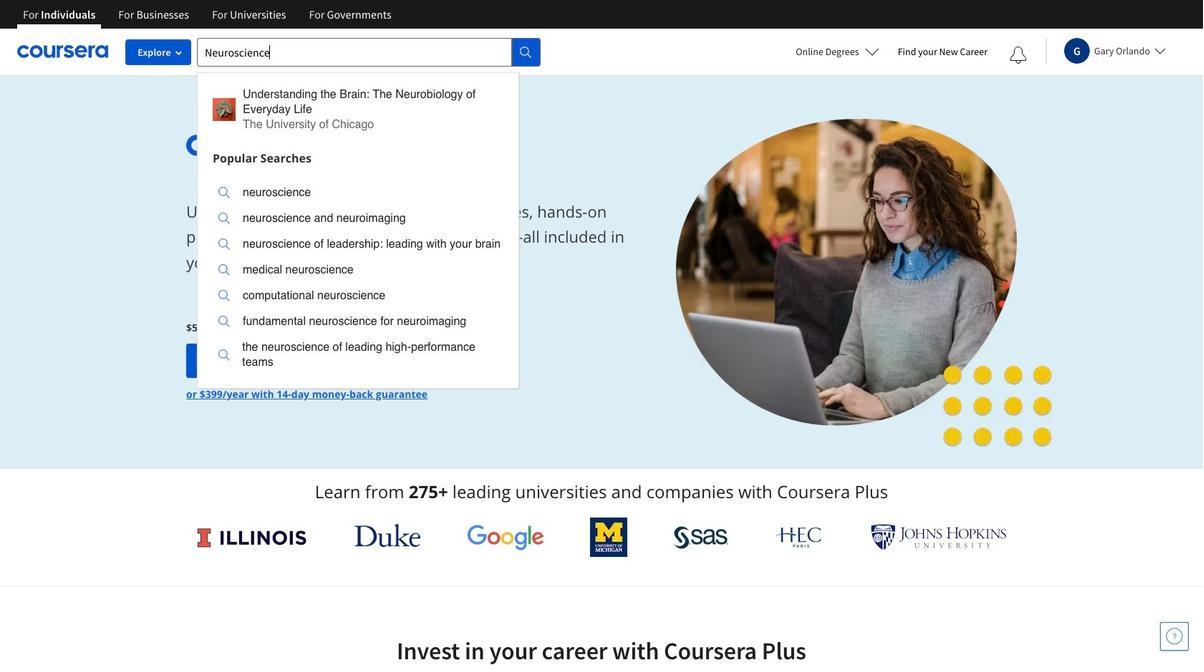 Task type: locate. For each thing, give the bounding box(es) containing it.
university of illinois at urbana-champaign image
[[196, 526, 308, 549]]

banner navigation
[[11, 0, 403, 29]]

duke university image
[[354, 524, 420, 547]]

list box
[[198, 171, 518, 388]]

suggestion image image
[[213, 98, 236, 121], [218, 187, 230, 198], [218, 213, 230, 224], [218, 238, 230, 250], [218, 264, 230, 276], [218, 290, 230, 301], [218, 316, 230, 327], [218, 349, 230, 361]]

list box inside autocomplete results list box
[[198, 171, 518, 388]]

coursera plus image
[[186, 134, 404, 156]]

None search field
[[197, 38, 541, 388]]

johns hopkins university image
[[871, 524, 1007, 551]]

university of michigan image
[[590, 518, 628, 557]]



Task type: describe. For each thing, give the bounding box(es) containing it.
coursera image
[[17, 40, 108, 63]]

autocomplete results list box
[[197, 72, 519, 388]]

sas image
[[674, 526, 728, 549]]

google image
[[467, 524, 544, 551]]

help center image
[[1166, 628, 1183, 645]]

What do you want to learn? text field
[[197, 38, 512, 66]]

hec paris image
[[774, 523, 825, 552]]



Task type: vqa. For each thing, say whether or not it's contained in the screenshot.
University of Illinois at Urbana-Champaign IMAGE
yes



